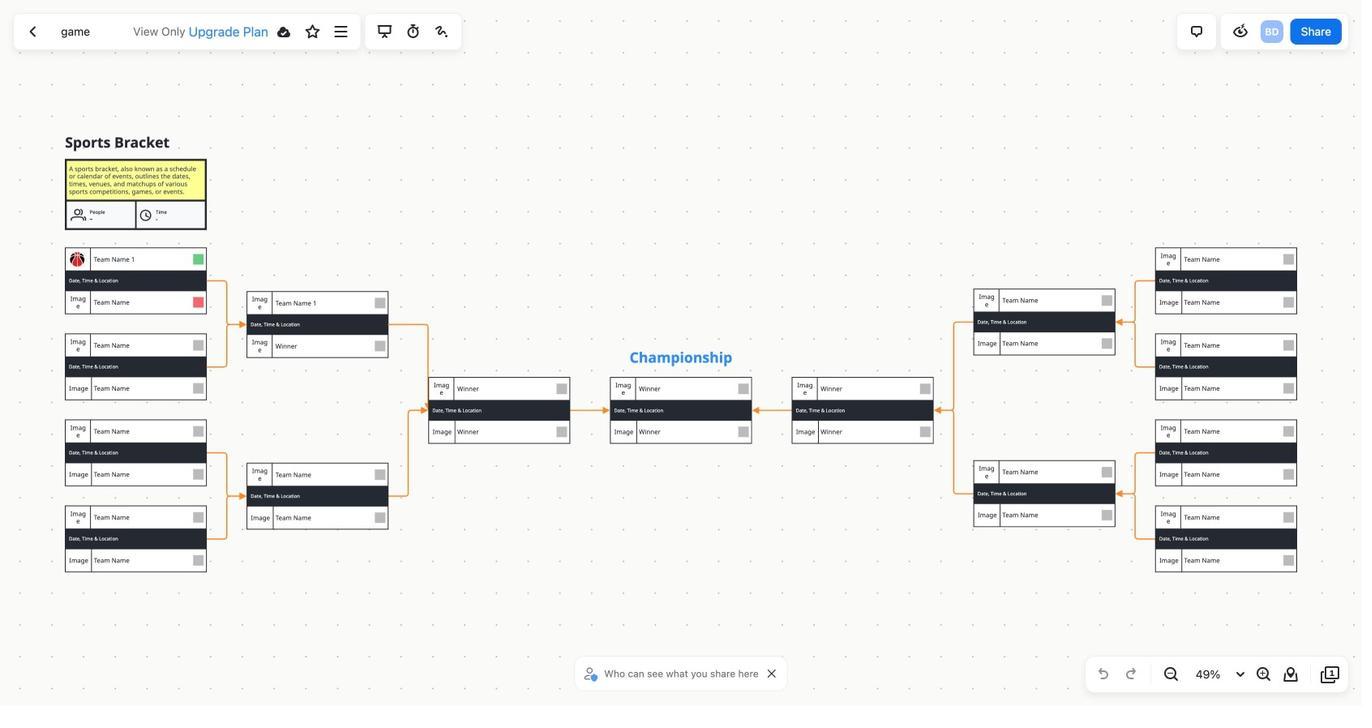 Task type: locate. For each thing, give the bounding box(es) containing it.
Document name text field
[[49, 18, 130, 44]]

zoom in image
[[1254, 665, 1273, 685]]

dashboard image
[[24, 22, 43, 41]]

close image
[[768, 670, 776, 678]]

laser image
[[432, 22, 452, 41]]

more options image
[[331, 22, 351, 41]]

list
[[1260, 19, 1286, 45]]

pages image
[[1321, 665, 1341, 685]]



Task type: describe. For each thing, give the bounding box(es) containing it.
timer image
[[404, 22, 423, 41]]

presentation image
[[375, 22, 395, 41]]

zoom out image
[[1162, 665, 1181, 685]]

barb dwyer list item
[[1260, 19, 1286, 45]]

comment panel image
[[1187, 22, 1207, 41]]



Task type: vqa. For each thing, say whether or not it's contained in the screenshot.
'Document Name' TEXT BOX
yes



